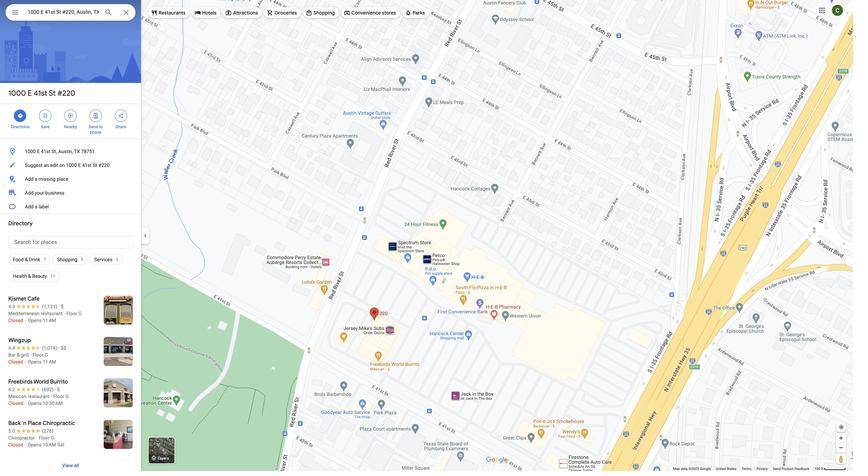 Task type: describe. For each thing, give the bounding box(es) containing it.
floor inside mediterranean restaurant · floor g closed ⋅ opens 11 am
[[66, 311, 77, 316]]

send for send product feedback
[[773, 467, 781, 471]]

4.2 stars 692 reviews image
[[8, 386, 53, 393]]

a for missing
[[35, 176, 37, 182]]


[[17, 112, 23, 120]]

mediterranean restaurant · floor g closed ⋅ opens 11 am
[[8, 311, 82, 323]]

· inside the chiropractor · floor g closed ⋅ opens 10 am sat
[[36, 435, 37, 441]]

0 vertical spatial #220
[[57, 88, 75, 98]]

add for add a label
[[25, 204, 34, 209]]

attractions button
[[223, 4, 262, 21]]

states
[[727, 467, 737, 471]]

food
[[13, 257, 24, 262]]

back
[[8, 420, 21, 427]]

freebirds
[[8, 379, 33, 385]]

· inside mexican restaurant · floor g closed ⋅ opens 10:30 am
[[51, 394, 52, 399]]

place
[[57, 176, 68, 182]]

austin,
[[58, 149, 73, 154]]

$$
[[61, 345, 66, 351]]


[[118, 112, 124, 120]]

suggest an edit on 1000 e 41st st #220
[[25, 162, 110, 168]]

4.4
[[8, 345, 15, 351]]

view
[[62, 463, 73, 469]]

all
[[74, 463, 79, 469]]

feedback
[[795, 467, 809, 471]]

beauty
[[32, 273, 47, 279]]

'n
[[22, 420, 26, 427]]

drink
[[29, 257, 40, 262]]

(1,074)
[[42, 345, 57, 351]]

opens inside the chiropractor · floor g closed ⋅ opens 10 am sat
[[28, 442, 41, 448]]

· $ for cafe
[[58, 304, 64, 309]]

· inside mediterranean restaurant · floor g closed ⋅ opens 11 am
[[64, 311, 65, 316]]

save
[[41, 124, 50, 129]]

freebirds world burrito
[[8, 379, 68, 385]]

none field inside 1000 e 41st st #220, austin, tx 78751 field
[[28, 8, 99, 16]]

burrito
[[50, 379, 68, 385]]

closed inside mexican restaurant · floor g closed ⋅ opens 10:30 am
[[8, 401, 23, 406]]

g inside mexican restaurant · floor g closed ⋅ opens 10:30 am
[[66, 394, 69, 399]]

100 ft
[[815, 467, 824, 471]]

add a missing place button
[[0, 172, 141, 186]]

show your location image
[[838, 424, 845, 430]]

· inside bar & grill · floor g closed ⋅ opens 11 am
[[30, 352, 31, 358]]

show street view coverage image
[[836, 454, 846, 464]]

kismet
[[8, 296, 26, 302]]

& for drink
[[25, 257, 28, 262]]

1000 for 1000 e 41st st, austin, tx 78751
[[25, 149, 36, 154]]

none text field inside "1000 e 41st st #220" main content
[[8, 236, 133, 249]]

product
[[782, 467, 794, 471]]

4.3
[[8, 304, 15, 309]]

chiropractor
[[8, 435, 35, 441]]

e for st,
[[37, 149, 40, 154]]

e for st
[[28, 88, 32, 98]]

floor inside mexican restaurant · floor g closed ⋅ opens 10:30 am
[[53, 394, 64, 399]]

cafe
[[27, 296, 40, 302]]

google
[[700, 467, 711, 471]]

business
[[45, 190, 65, 196]]

1000 E 41st St #220, Austin, TX 78751 field
[[6, 4, 136, 21]]


[[93, 112, 99, 120]]

100 ft button
[[815, 467, 846, 471]]

to
[[99, 124, 103, 129]]

world
[[34, 379, 49, 385]]

united states button
[[716, 467, 737, 471]]

g inside mediterranean restaurant · floor g closed ⋅ opens 11 am
[[79, 311, 82, 316]]

send product feedback
[[773, 467, 809, 471]]

closed inside the chiropractor · floor g closed ⋅ opens 10 am sat
[[8, 442, 23, 448]]

st,
[[52, 149, 57, 154]]

· $ for world
[[55, 387, 60, 392]]

zoom out image
[[839, 445, 844, 450]]

2 vertical spatial 1000
[[66, 162, 77, 168]]

©2023
[[689, 467, 699, 471]]

10:30 am
[[43, 401, 63, 406]]

collapse side panel image
[[141, 232, 149, 239]]

5
[[81, 257, 83, 262]]

floor inside bar & grill · floor g closed ⋅ opens 11 am
[[33, 352, 44, 358]]

10 am
[[43, 442, 56, 448]]

add a label
[[25, 204, 49, 209]]

78751
[[81, 149, 95, 154]]


[[11, 8, 19, 17]]

bar & grill · floor g closed ⋅ opens 11 am
[[8, 352, 56, 365]]

actions for 1000 e 41st st #220 region
[[0, 104, 141, 139]]

5.0 stars 276 reviews image
[[8, 428, 53, 435]]

11
[[50, 274, 55, 279]]

mexican
[[8, 394, 26, 399]]

your
[[35, 190, 44, 196]]

1000 for 1000 e 41st st #220
[[8, 88, 26, 98]]

convenience stores
[[351, 10, 396, 16]]

groceries button
[[264, 4, 301, 21]]

(692)
[[42, 387, 53, 392]]

add your business
[[25, 190, 65, 196]]

data
[[681, 467, 688, 471]]

place
[[28, 420, 42, 427]]

4.3 stars 1,131 reviews image
[[8, 303, 57, 310]]

footer inside google maps element
[[673, 467, 815, 471]]

groceries
[[275, 10, 297, 16]]

⋅ inside bar & grill · floor g closed ⋅ opens 11 am
[[24, 359, 27, 365]]

mediterranean
[[8, 311, 39, 316]]

united
[[716, 467, 726, 471]]

map data ©2023 google
[[673, 467, 711, 471]]

send product feedback button
[[773, 467, 809, 471]]

mexican restaurant · floor g closed ⋅ opens 10:30 am
[[8, 394, 69, 406]]



Task type: vqa. For each thing, say whether or not it's contained in the screenshot.


Task type: locate. For each thing, give the bounding box(es) containing it.
food & drink 7
[[13, 257, 46, 262]]

opens
[[28, 318, 41, 323], [28, 359, 41, 365], [28, 401, 41, 406], [28, 442, 41, 448]]

1000 e 41st st #220
[[8, 88, 75, 98]]

directory
[[8, 220, 33, 227]]


[[67, 112, 74, 120]]

zoom in image
[[839, 436, 844, 441]]

price: inexpensive image right (1,131)
[[61, 304, 64, 309]]

11 am down (1,074)
[[43, 359, 56, 365]]

e
[[28, 88, 32, 98], [37, 149, 40, 154], [78, 162, 81, 168]]

add a label button
[[0, 200, 141, 214]]

1000 up 
[[8, 88, 26, 98]]

add for add a missing place
[[25, 176, 34, 182]]

directions
[[11, 124, 29, 129]]

4.2
[[8, 387, 15, 392]]

$ for kismet cafe
[[61, 304, 64, 309]]

a for label
[[35, 204, 37, 209]]

1 11 am from the top
[[43, 318, 56, 323]]

1000
[[8, 88, 26, 98], [25, 149, 36, 154], [66, 162, 77, 168]]

0 horizontal spatial price: inexpensive image
[[57, 387, 60, 392]]

add down suggest
[[25, 176, 34, 182]]

1 horizontal spatial #220
[[98, 162, 110, 168]]

shopping for shopping 5
[[57, 257, 77, 262]]

1 vertical spatial · $
[[55, 387, 60, 392]]

1 horizontal spatial shopping
[[314, 10, 335, 16]]

1 closed from the top
[[8, 318, 23, 323]]

2 closed from the top
[[8, 359, 23, 365]]

& inside bar & grill · floor g closed ⋅ opens 11 am
[[17, 352, 20, 358]]

& right "health"
[[28, 273, 31, 279]]

(276)
[[42, 428, 53, 434]]

opens inside mediterranean restaurant · floor g closed ⋅ opens 11 am
[[28, 318, 41, 323]]

1 horizontal spatial price: inexpensive image
[[61, 304, 64, 309]]

opens inside mexican restaurant · floor g closed ⋅ opens 10:30 am
[[28, 401, 41, 406]]

1 vertical spatial add
[[25, 190, 34, 196]]

0 vertical spatial st
[[49, 88, 56, 98]]

an
[[44, 162, 49, 168]]

3 ⋅ from the top
[[24, 401, 27, 406]]

& for beauty
[[28, 273, 31, 279]]

0 vertical spatial add
[[25, 176, 34, 182]]

2 vertical spatial add
[[25, 204, 34, 209]]


[[42, 112, 48, 120]]

11 am inside bar & grill · floor g closed ⋅ opens 11 am
[[43, 359, 56, 365]]

suggest an edit on 1000 e 41st st #220 button
[[0, 158, 141, 172]]

closed down mexican
[[8, 401, 23, 406]]

restaurant
[[41, 311, 63, 316], [28, 394, 50, 399]]

0 vertical spatial &
[[25, 257, 28, 262]]

1 vertical spatial 41st
[[41, 149, 50, 154]]

4 opens from the top
[[28, 442, 41, 448]]

4 ⋅ from the top
[[24, 442, 27, 448]]

⋅ down grill
[[24, 359, 27, 365]]

41st for st,
[[41, 149, 50, 154]]

· $ right (1,131)
[[58, 304, 64, 309]]

1000 e 41st st, austin, tx 78751 button
[[0, 144, 141, 158]]

1 vertical spatial a
[[35, 204, 37, 209]]

0 vertical spatial · $
[[58, 304, 64, 309]]

0 horizontal spatial #220
[[57, 88, 75, 98]]

1 vertical spatial restaurant
[[28, 394, 50, 399]]

g inside bar & grill · floor g closed ⋅ opens 11 am
[[45, 352, 48, 358]]

add a missing place
[[25, 176, 68, 182]]

phone
[[90, 130, 101, 135]]

restaurant down 4.2 stars 692 reviews image in the bottom left of the page
[[28, 394, 50, 399]]

2 11 am from the top
[[43, 359, 56, 365]]

send up phone
[[89, 124, 98, 129]]

4.4 stars 1,074 reviews image
[[8, 345, 57, 352]]

price: inexpensive image
[[61, 304, 64, 309], [57, 387, 60, 392]]

5.0
[[8, 428, 15, 434]]

41st up 
[[34, 88, 47, 98]]

restaurant inside mexican restaurant · floor g closed ⋅ opens 10:30 am
[[28, 394, 50, 399]]

google account: christina overa  
(christinaovera9@gmail.com) image
[[832, 5, 843, 16]]

11 am inside mediterranean restaurant · floor g closed ⋅ opens 11 am
[[43, 318, 56, 323]]

layers
[[158, 456, 169, 461]]

1 vertical spatial 1000
[[25, 149, 36, 154]]

g inside the chiropractor · floor g closed ⋅ opens 10 am sat
[[51, 435, 54, 441]]

1000 e 41st st, austin, tx 78751
[[25, 149, 95, 154]]

terms
[[742, 467, 751, 471]]

opens inside bar & grill · floor g closed ⋅ opens 11 am
[[28, 359, 41, 365]]

1 vertical spatial #220
[[98, 162, 110, 168]]

tx
[[74, 149, 80, 154]]

1 horizontal spatial &
[[25, 257, 28, 262]]

1 horizontal spatial st
[[93, 162, 97, 168]]

send inside "button"
[[773, 467, 781, 471]]

0 horizontal spatial send
[[89, 124, 98, 129]]

a inside the add a missing place "button"
[[35, 176, 37, 182]]

(1,131)
[[42, 304, 57, 309]]

1 vertical spatial &
[[28, 273, 31, 279]]

2 vertical spatial &
[[17, 352, 20, 358]]

map
[[673, 467, 680, 471]]

hotels
[[202, 10, 216, 16]]

add for add your business
[[25, 190, 34, 196]]

suggest
[[25, 162, 43, 168]]

price: moderate image
[[61, 345, 66, 351]]

add left 'label'
[[25, 204, 34, 209]]

⋅ down mediterranean on the left of the page
[[24, 318, 27, 323]]

restaurants button
[[148, 4, 190, 21]]

$ down burrito at the left bottom
[[57, 387, 60, 392]]

a left missing
[[35, 176, 37, 182]]

view all button
[[55, 457, 86, 471]]

footer
[[673, 467, 815, 471]]

view all
[[62, 463, 79, 469]]

1 vertical spatial 11 am
[[43, 359, 56, 365]]

3 add from the top
[[25, 204, 34, 209]]

2 ⋅ from the top
[[24, 359, 27, 365]]

2 horizontal spatial e
[[78, 162, 81, 168]]

1 ⋅ from the top
[[24, 318, 27, 323]]

ft
[[821, 467, 824, 471]]

11 am down (1,131)
[[43, 318, 56, 323]]

st up actions for 1000 e 41st st #220 region
[[49, 88, 56, 98]]

0 vertical spatial e
[[28, 88, 32, 98]]

1
[[116, 257, 118, 262]]

send to phone
[[89, 124, 103, 135]]

3 opens from the top
[[28, 401, 41, 406]]

floor inside the chiropractor · floor g closed ⋅ opens 10 am sat
[[39, 435, 50, 441]]

st down 78751
[[93, 162, 97, 168]]

a
[[35, 176, 37, 182], [35, 204, 37, 209]]

1 horizontal spatial $
[[61, 304, 64, 309]]

shopping
[[314, 10, 335, 16], [57, 257, 77, 262]]

price: inexpensive image for kismet cafe
[[61, 304, 64, 309]]

closed down bar
[[8, 359, 23, 365]]

 search field
[[6, 4, 136, 22]]

1 vertical spatial st
[[93, 162, 97, 168]]

wingzup
[[8, 337, 31, 344]]

41st down 78751
[[82, 162, 92, 168]]

convenience stores button
[[341, 4, 400, 21]]

· $ down burrito at the left bottom
[[55, 387, 60, 392]]

kismet cafe
[[8, 296, 40, 302]]

41st
[[34, 88, 47, 98], [41, 149, 50, 154], [82, 162, 92, 168]]

back 'n place chiropractic
[[8, 420, 75, 427]]

$ right (1,131)
[[61, 304, 64, 309]]

opens down 4.2 stars 692 reviews image in the bottom left of the page
[[28, 401, 41, 406]]

chiropractic
[[43, 420, 75, 427]]

2 vertical spatial 41st
[[82, 162, 92, 168]]

1 add from the top
[[25, 176, 34, 182]]

0 horizontal spatial shopping
[[57, 257, 77, 262]]

0 horizontal spatial $
[[57, 387, 60, 392]]

grill
[[21, 352, 29, 358]]

 button
[[6, 4, 25, 22]]

closed down mediterranean on the left of the page
[[8, 318, 23, 323]]

g
[[79, 311, 82, 316], [45, 352, 48, 358], [66, 394, 69, 399], [51, 435, 54, 441]]

1 vertical spatial $
[[57, 387, 60, 392]]

opens down mediterranean on the left of the page
[[28, 318, 41, 323]]

#220 up 
[[57, 88, 75, 98]]

add inside button
[[25, 204, 34, 209]]

closed inside bar & grill · floor g closed ⋅ opens 11 am
[[8, 359, 23, 365]]

11 am
[[43, 318, 56, 323], [43, 359, 56, 365]]

1 vertical spatial price: inexpensive image
[[57, 387, 60, 392]]

1 horizontal spatial e
[[37, 149, 40, 154]]

1000 right on
[[66, 162, 77, 168]]

edit
[[50, 162, 58, 168]]

a inside add a label button
[[35, 204, 37, 209]]

on
[[59, 162, 65, 168]]

chiropractor · floor g closed ⋅ opens 10 am sat
[[8, 435, 64, 448]]

price: inexpensive image for freebirds world burrito
[[57, 387, 60, 392]]

#220
[[57, 88, 75, 98], [98, 162, 110, 168]]

terms button
[[742, 467, 751, 471]]

0 horizontal spatial e
[[28, 88, 32, 98]]

0 vertical spatial 1000
[[8, 88, 26, 98]]

shopping 5
[[57, 257, 83, 262]]

shopping inside "1000 e 41st st #220" main content
[[57, 257, 77, 262]]

shopping for shopping
[[314, 10, 335, 16]]

0 vertical spatial shopping
[[314, 10, 335, 16]]

2 vertical spatial e
[[78, 162, 81, 168]]

⋅ down chiropractor
[[24, 442, 27, 448]]

share
[[116, 124, 126, 129]]

3 closed from the top
[[8, 401, 23, 406]]

shopping button
[[303, 4, 339, 21]]

2 opens from the top
[[28, 359, 41, 365]]

· $$
[[58, 345, 66, 351]]

⋅
[[24, 318, 27, 323], [24, 359, 27, 365], [24, 401, 27, 406], [24, 442, 27, 448]]

0 horizontal spatial &
[[17, 352, 20, 358]]

privacy button
[[757, 467, 768, 471]]

7
[[44, 257, 46, 262]]

4 closed from the top
[[8, 442, 23, 448]]

0 vertical spatial a
[[35, 176, 37, 182]]

footer containing map data ©2023 google
[[673, 467, 815, 471]]

restaurant inside mediterranean restaurant · floor g closed ⋅ opens 11 am
[[41, 311, 63, 316]]

41st left st,
[[41, 149, 50, 154]]

1000 up suggest
[[25, 149, 36, 154]]

st inside button
[[93, 162, 97, 168]]

hotels button
[[192, 4, 221, 21]]

0 horizontal spatial st
[[49, 88, 56, 98]]

attractions
[[233, 10, 258, 16]]

2 a from the top
[[35, 204, 37, 209]]

1000 e 41st st #220 main content
[[0, 0, 141, 471]]

0 vertical spatial $
[[61, 304, 64, 309]]

a left 'label'
[[35, 204, 37, 209]]

1 opens from the top
[[28, 318, 41, 323]]

missing
[[39, 176, 56, 182]]

None field
[[28, 8, 99, 16]]

restaurant down (1,131)
[[41, 311, 63, 316]]

$ for freebirds world burrito
[[57, 387, 60, 392]]

2 horizontal spatial &
[[28, 273, 31, 279]]

0 vertical spatial 11 am
[[43, 318, 56, 323]]

privacy
[[757, 467, 768, 471]]

& right food
[[25, 257, 28, 262]]

shopping inside button
[[314, 10, 335, 16]]

& right bar
[[17, 352, 20, 358]]

send for send to phone
[[89, 124, 98, 129]]

label
[[39, 204, 49, 209]]

1 a from the top
[[35, 176, 37, 182]]

#220 down phone
[[98, 162, 110, 168]]

health
[[13, 273, 27, 279]]

opens down grill
[[28, 359, 41, 365]]

health & beauty 11
[[13, 273, 55, 279]]

google maps element
[[0, 0, 853, 471]]

⋅ down mexican
[[24, 401, 27, 406]]

closed inside mediterranean restaurant · floor g closed ⋅ opens 11 am
[[8, 318, 23, 323]]

restaurants
[[159, 10, 186, 16]]

add your business link
[[0, 186, 141, 200]]

restaurant for world
[[28, 394, 50, 399]]

united states
[[716, 467, 737, 471]]

⋅ inside the chiropractor · floor g closed ⋅ opens 10 am sat
[[24, 442, 27, 448]]

1 vertical spatial send
[[773, 467, 781, 471]]

restaurant for cafe
[[41, 311, 63, 316]]

send inside send to phone
[[89, 124, 98, 129]]

100
[[815, 467, 820, 471]]

⋅ inside mediterranean restaurant · floor g closed ⋅ opens 11 am
[[24, 318, 27, 323]]

0 vertical spatial restaurant
[[41, 311, 63, 316]]

41st for st
[[34, 88, 47, 98]]

send left product at the bottom right
[[773, 467, 781, 471]]

price: inexpensive image down burrito at the left bottom
[[57, 387, 60, 392]]

closed
[[8, 318, 23, 323], [8, 359, 23, 365], [8, 401, 23, 406], [8, 442, 23, 448]]

0 vertical spatial send
[[89, 124, 98, 129]]

None text field
[[8, 236, 133, 249]]

0 vertical spatial price: inexpensive image
[[61, 304, 64, 309]]

add left your at top
[[25, 190, 34, 196]]

stores
[[382, 10, 396, 16]]

closed down chiropractor
[[8, 442, 23, 448]]

& for grill
[[17, 352, 20, 358]]

1 vertical spatial e
[[37, 149, 40, 154]]

services
[[94, 257, 112, 262]]

st
[[49, 88, 56, 98], [93, 162, 97, 168]]

#220 inside button
[[98, 162, 110, 168]]

opens down 5.0 stars 276 reviews image
[[28, 442, 41, 448]]

1 horizontal spatial send
[[773, 467, 781, 471]]

1 vertical spatial shopping
[[57, 257, 77, 262]]

2 add from the top
[[25, 190, 34, 196]]

⋅ inside mexican restaurant · floor g closed ⋅ opens 10:30 am
[[24, 401, 27, 406]]

0 vertical spatial 41st
[[34, 88, 47, 98]]

add inside "button"
[[25, 176, 34, 182]]

floor
[[66, 311, 77, 316], [33, 352, 44, 358], [53, 394, 64, 399], [39, 435, 50, 441]]



